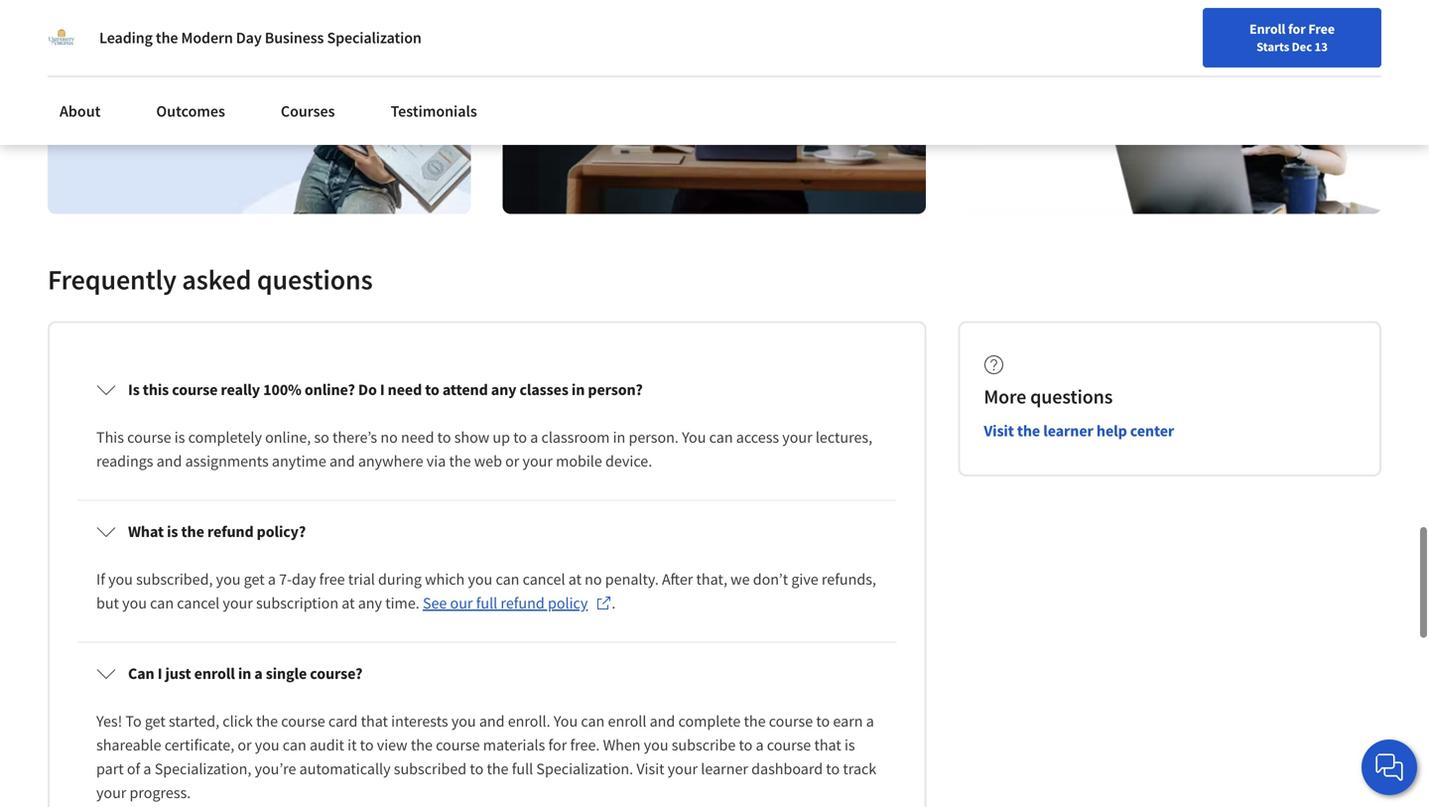Task type: vqa. For each thing, say whether or not it's contained in the screenshot.
single
yes



Task type: locate. For each thing, give the bounding box(es) containing it.
business
[[265, 28, 324, 48]]

questions right asked
[[257, 262, 373, 297]]

any down 'trial'
[[358, 593, 382, 613]]

1 vertical spatial no
[[585, 569, 602, 589]]

1 horizontal spatial for
[[1289, 20, 1306, 38]]

need inside this course is completely online, so there's no need to show up to a classroom in person. you can access your lectures, readings and assignments anytime and anywhere via the web or your mobile device.
[[401, 427, 434, 447]]

if
[[96, 569, 105, 589]]

no up anywhere
[[381, 427, 398, 447]]

is inside "dropdown button"
[[167, 522, 178, 542]]

0 horizontal spatial for
[[549, 735, 567, 755]]

1 vertical spatial i
[[158, 664, 162, 684]]

or inside this course is completely online, so there's no need to show up to a classroom in person. you can access your lectures, readings and assignments anytime and anywhere via the web or your mobile device.
[[506, 451, 520, 471]]

or right web
[[506, 451, 520, 471]]

you right interests
[[452, 711, 476, 731]]

1 vertical spatial for
[[549, 735, 567, 755]]

opens in a new tab image
[[596, 595, 612, 611]]

can left access at right
[[710, 427, 733, 447]]

enroll right just
[[194, 664, 235, 684]]

full right our
[[476, 593, 498, 613]]

or inside yes! to get started, click the course card that interests you and enroll. you can enroll and complete the course to earn a shareable certificate, or you can audit it to view the course materials for free. when you subscribe to a course that is part of a specialization, you're automatically subscribed to the full specialization. visit your learner dashboard to track your progress.
[[238, 735, 252, 755]]

1 horizontal spatial any
[[491, 380, 517, 400]]

subscribed,
[[136, 569, 213, 589]]

to
[[126, 711, 142, 731]]

1 horizontal spatial refund
[[501, 593, 545, 613]]

refund for policy
[[501, 593, 545, 613]]

1 vertical spatial in
[[613, 427, 626, 447]]

0 horizontal spatial in
[[238, 664, 251, 684]]

1 vertical spatial visit
[[637, 759, 665, 779]]

need up via
[[401, 427, 434, 447]]

None search field
[[283, 52, 611, 92]]

is
[[175, 427, 185, 447], [167, 522, 178, 542], [845, 735, 856, 755]]

help
[[1097, 421, 1128, 441]]

can i just enroll in a single course?
[[128, 664, 363, 684]]

the right via
[[449, 451, 471, 471]]

2 vertical spatial in
[[238, 664, 251, 684]]

can up you're
[[283, 735, 307, 755]]

100%
[[263, 380, 302, 400]]

0 horizontal spatial full
[[476, 593, 498, 613]]

just
[[165, 664, 191, 684]]

a left 7-
[[268, 569, 276, 589]]

you up our
[[468, 569, 493, 589]]

0 horizontal spatial i
[[158, 664, 162, 684]]

cancel down subscribed,
[[177, 593, 220, 613]]

any
[[491, 380, 517, 400], [358, 593, 382, 613]]

this course is completely online, so there's no need to show up to a classroom in person. you can access your lectures, readings and assignments anytime and anywhere via the web or your mobile device.
[[96, 427, 876, 471]]

refund left policy?
[[207, 522, 254, 542]]

for up dec
[[1289, 20, 1306, 38]]

in left single
[[238, 664, 251, 684]]

0 vertical spatial cancel
[[523, 569, 566, 589]]

is left "completely"
[[175, 427, 185, 447]]

need right do
[[388, 380, 422, 400]]

can inside this course is completely online, so there's no need to show up to a classroom in person. you can access your lectures, readings and assignments anytime and anywhere via the web or your mobile device.
[[710, 427, 733, 447]]

0 vertical spatial or
[[506, 451, 520, 471]]

1 horizontal spatial cancel
[[523, 569, 566, 589]]

to left attend
[[425, 380, 440, 400]]

to inside the is this course really 100% online? do i need to attend any classes in person? dropdown button
[[425, 380, 440, 400]]

course inside the is this course really 100% online? do i need to attend any classes in person? dropdown button
[[172, 380, 218, 400]]

this
[[143, 380, 169, 400]]

complete
[[679, 711, 741, 731]]

you up 'free.'
[[554, 711, 578, 731]]

is
[[128, 380, 140, 400]]

1 horizontal spatial enroll
[[608, 711, 647, 731]]

0 horizontal spatial enroll
[[194, 664, 235, 684]]

0 vertical spatial get
[[244, 569, 265, 589]]

you inside this course is completely online, so there's no need to show up to a classroom in person. you can access your lectures, readings and assignments anytime and anywhere via the web or your mobile device.
[[682, 427, 706, 447]]

can up see our full refund policy
[[496, 569, 520, 589]]

1 vertical spatial any
[[358, 593, 382, 613]]

refund inside "dropdown button"
[[207, 522, 254, 542]]

0 horizontal spatial visit
[[637, 759, 665, 779]]

1 horizontal spatial i
[[380, 380, 385, 400]]

progress.
[[130, 783, 191, 803]]

1 vertical spatial or
[[238, 735, 252, 755]]

is inside yes! to get started, click the course card that interests you and enroll. you can enroll and complete the course to earn a shareable certificate, or you can audit it to view the course materials for free. when you subscribe to a course that is part of a specialization, you're automatically subscribed to the full specialization. visit your learner dashboard to track your progress.
[[845, 735, 856, 755]]

visit down when
[[637, 759, 665, 779]]

full
[[476, 593, 498, 613], [512, 759, 533, 779]]

1 horizontal spatial or
[[506, 451, 520, 471]]

in right classes
[[572, 380, 585, 400]]

cancel up policy
[[523, 569, 566, 589]]

anywhere
[[358, 451, 424, 471]]

is down earn
[[845, 735, 856, 755]]

1 horizontal spatial in
[[572, 380, 585, 400]]

need for i
[[388, 380, 422, 400]]

0 vertical spatial you
[[682, 427, 706, 447]]

learner down the subscribe
[[701, 759, 749, 779]]

subscribe
[[672, 735, 736, 755]]

full down materials
[[512, 759, 533, 779]]

no inside this course is completely online, so there's no need to show up to a classroom in person. you can access your lectures, readings and assignments anytime and anywhere via the web or your mobile device.
[[381, 427, 398, 447]]

0 vertical spatial no
[[381, 427, 398, 447]]

or
[[506, 451, 520, 471], [238, 735, 252, 755]]

0 horizontal spatial refund
[[207, 522, 254, 542]]

i left just
[[158, 664, 162, 684]]

get right "to"
[[145, 711, 166, 731]]

what is the refund policy?
[[128, 522, 306, 542]]

frequently asked questions
[[48, 262, 373, 297]]

access
[[737, 427, 780, 447]]

if you subscribed, you get a 7-day free trial during which you can cancel at no penalty. after that, we don't give refunds, but you can cancel your subscription at any time.
[[96, 569, 880, 613]]

get
[[244, 569, 265, 589], [145, 711, 166, 731]]

1 vertical spatial full
[[512, 759, 533, 779]]

0 vertical spatial need
[[388, 380, 422, 400]]

find
[[916, 63, 942, 80]]

of
[[127, 759, 140, 779]]

coursera image
[[24, 56, 150, 88]]

the inside this course is completely online, so there's no need to show up to a classroom in person. you can access your lectures, readings and assignments anytime and anywhere via the web or your mobile device.
[[449, 451, 471, 471]]

your down the subscribe
[[668, 759, 698, 779]]

learner down more questions
[[1044, 421, 1094, 441]]

0 horizontal spatial you
[[554, 711, 578, 731]]

0 horizontal spatial learner
[[701, 759, 749, 779]]

you
[[108, 569, 133, 589], [216, 569, 241, 589], [468, 569, 493, 589], [122, 593, 147, 613], [452, 711, 476, 731], [255, 735, 280, 755], [644, 735, 669, 755]]

0 vertical spatial in
[[572, 380, 585, 400]]

to down materials
[[470, 759, 484, 779]]

1 vertical spatial questions
[[1031, 384, 1113, 409]]

a left single
[[254, 664, 263, 684]]

leading the modern day business specialization
[[99, 28, 422, 48]]

1 vertical spatial need
[[401, 427, 434, 447]]

0 horizontal spatial any
[[358, 593, 382, 613]]

to
[[425, 380, 440, 400], [438, 427, 451, 447], [514, 427, 527, 447], [817, 711, 830, 731], [360, 735, 374, 755], [739, 735, 753, 755], [470, 759, 484, 779], [826, 759, 840, 779]]

1 vertical spatial get
[[145, 711, 166, 731]]

after
[[662, 569, 693, 589]]

1 vertical spatial learner
[[701, 759, 749, 779]]

a right up at left bottom
[[531, 427, 539, 447]]

1 horizontal spatial you
[[682, 427, 706, 447]]

penalty.
[[606, 569, 659, 589]]

1 horizontal spatial full
[[512, 759, 533, 779]]

refund
[[207, 522, 254, 542], [501, 593, 545, 613]]

1 horizontal spatial visit
[[984, 421, 1015, 441]]

a right of at the bottom left
[[143, 759, 151, 779]]

enroll up when
[[608, 711, 647, 731]]

for inside enroll for free starts dec 13
[[1289, 20, 1306, 38]]

at down 'trial'
[[342, 593, 355, 613]]

0 horizontal spatial get
[[145, 711, 166, 731]]

1 horizontal spatial that
[[815, 735, 842, 755]]

to up via
[[438, 427, 451, 447]]

questions up visit the learner help center
[[1031, 384, 1113, 409]]

that down earn
[[815, 735, 842, 755]]

no
[[381, 427, 398, 447], [585, 569, 602, 589]]

1 vertical spatial you
[[554, 711, 578, 731]]

give
[[792, 569, 819, 589]]

for
[[1289, 20, 1306, 38], [549, 735, 567, 755]]

in up device.
[[613, 427, 626, 447]]

about
[[60, 101, 101, 121]]

visit the learner help center
[[984, 421, 1175, 441]]

any right attend
[[491, 380, 517, 400]]

the right what at left bottom
[[181, 522, 204, 542]]

get left 7-
[[244, 569, 265, 589]]

visit
[[984, 421, 1015, 441], [637, 759, 665, 779]]

and
[[157, 451, 182, 471], [330, 451, 355, 471], [479, 711, 505, 731], [650, 711, 676, 731]]

day
[[292, 569, 316, 589]]

1 vertical spatial cancel
[[177, 593, 220, 613]]

1 horizontal spatial at
[[569, 569, 582, 589]]

and down there's
[[330, 451, 355, 471]]

1 horizontal spatial get
[[244, 569, 265, 589]]

the down more questions
[[1018, 421, 1041, 441]]

yes! to get started, click the course card that interests you and enroll. you can enroll and complete the course to earn a shareable certificate, or you can audit it to view the course materials for free. when you subscribe to a course that is part of a specialization, you're automatically subscribed to the full specialization. visit your learner dashboard to track your progress.
[[96, 711, 880, 803]]

0 vertical spatial any
[[491, 380, 517, 400]]

0 horizontal spatial questions
[[257, 262, 373, 297]]

can i just enroll in a single course? button
[[80, 646, 894, 701]]

your
[[944, 63, 971, 80], [783, 427, 813, 447], [523, 451, 553, 471], [223, 593, 253, 613], [668, 759, 698, 779], [96, 783, 126, 803]]

that up view
[[361, 711, 388, 731]]

outcomes link
[[144, 89, 237, 133]]

1 vertical spatial refund
[[501, 593, 545, 613]]

the
[[156, 28, 178, 48], [1018, 421, 1041, 441], [449, 451, 471, 471], [181, 522, 204, 542], [256, 711, 278, 731], [744, 711, 766, 731], [411, 735, 433, 755], [487, 759, 509, 779]]

i inside the is this course really 100% online? do i need to attend any classes in person? dropdown button
[[380, 380, 385, 400]]

university of virginia image
[[48, 24, 75, 52]]

no inside if you subscribed, you get a 7-day free trial during which you can cancel at no penalty. after that, we don't give refunds, but you can cancel your subscription at any time.
[[585, 569, 602, 589]]

materials
[[483, 735, 545, 755]]

at up policy
[[569, 569, 582, 589]]

0 horizontal spatial no
[[381, 427, 398, 447]]

i
[[380, 380, 385, 400], [158, 664, 162, 684]]

center
[[1131, 421, 1175, 441]]

1 horizontal spatial learner
[[1044, 421, 1094, 441]]

0 horizontal spatial that
[[361, 711, 388, 731]]

you right when
[[644, 735, 669, 755]]

visit inside yes! to get started, click the course card that interests you and enroll. you can enroll and complete the course to earn a shareable certificate, or you can audit it to view the course materials for free. when you subscribe to a course that is part of a specialization, you're automatically subscribed to the full specialization. visit your learner dashboard to track your progress.
[[637, 759, 665, 779]]

no up opens in a new tab icon
[[585, 569, 602, 589]]

online,
[[265, 427, 311, 447]]

1 vertical spatial is
[[167, 522, 178, 542]]

0 vertical spatial full
[[476, 593, 498, 613]]

1 vertical spatial that
[[815, 735, 842, 755]]

0 vertical spatial is
[[175, 427, 185, 447]]

english button
[[1050, 40, 1170, 104]]

classroom
[[542, 427, 610, 447]]

your left subscription
[[223, 593, 253, 613]]

1 horizontal spatial no
[[585, 569, 602, 589]]

course?
[[310, 664, 363, 684]]

or down "click"
[[238, 735, 252, 755]]

that
[[361, 711, 388, 731], [815, 735, 842, 755]]

1 vertical spatial enroll
[[608, 711, 647, 731]]

chat with us image
[[1374, 752, 1406, 783]]

but
[[96, 593, 119, 613]]

get inside yes! to get started, click the course card that interests you and enroll. you can enroll and complete the course to earn a shareable certificate, or you can audit it to view the course materials for free. when you subscribe to a course that is part of a specialization, you're automatically subscribed to the full specialization. visit your learner dashboard to track your progress.
[[145, 711, 166, 731]]

what
[[128, 522, 164, 542]]

visit down the more
[[984, 421, 1015, 441]]

your right access at right
[[783, 427, 813, 447]]

asked
[[182, 262, 252, 297]]

0 horizontal spatial or
[[238, 735, 252, 755]]

a up dashboard
[[756, 735, 764, 755]]

2 vertical spatial is
[[845, 735, 856, 755]]

your right "find" on the top right of page
[[944, 63, 971, 80]]

enroll for free starts dec 13
[[1250, 20, 1336, 55]]

and left complete
[[650, 711, 676, 731]]

need inside the is this course really 100% online? do i need to attend any classes in person? dropdown button
[[388, 380, 422, 400]]

0 vertical spatial for
[[1289, 20, 1306, 38]]

i right do
[[380, 380, 385, 400]]

0 vertical spatial refund
[[207, 522, 254, 542]]

interests
[[391, 711, 448, 731]]

0 vertical spatial i
[[380, 380, 385, 400]]

more
[[984, 384, 1027, 409]]

for left 'free.'
[[549, 735, 567, 755]]

single
[[266, 664, 307, 684]]

0 vertical spatial enroll
[[194, 664, 235, 684]]

refund for policy?
[[207, 522, 254, 542]]

is right what at left bottom
[[167, 522, 178, 542]]

frequently
[[48, 262, 177, 297]]

to right up at left bottom
[[514, 427, 527, 447]]

our
[[450, 593, 473, 613]]

0 vertical spatial at
[[569, 569, 582, 589]]

list
[[73, 355, 901, 807]]

you right person.
[[682, 427, 706, 447]]

0 horizontal spatial cancel
[[177, 593, 220, 613]]

2 horizontal spatial in
[[613, 427, 626, 447]]

refund left policy
[[501, 593, 545, 613]]

0 horizontal spatial at
[[342, 593, 355, 613]]



Task type: describe. For each thing, give the bounding box(es) containing it.
for inside yes! to get started, click the course card that interests you and enroll. you can enroll and complete the course to earn a shareable certificate, or you can audit it to view the course materials for free. when you subscribe to a course that is part of a specialization, you're automatically subscribed to the full specialization. visit your learner dashboard to track your progress.
[[549, 735, 567, 755]]

certificate,
[[165, 735, 235, 755]]

and right "readings"
[[157, 451, 182, 471]]

courses
[[281, 101, 335, 121]]

find your new career link
[[906, 60, 1050, 84]]

web
[[474, 451, 502, 471]]

you're
[[255, 759, 296, 779]]

a inside dropdown button
[[254, 664, 263, 684]]

earn
[[834, 711, 863, 731]]

visit the learner help center link
[[984, 421, 1175, 441]]

you up you're
[[255, 735, 280, 755]]

the inside "dropdown button"
[[181, 522, 204, 542]]

enroll
[[1250, 20, 1286, 38]]

a inside if you subscribed, you get a 7-day free trial during which you can cancel at no penalty. after that, we don't give refunds, but you can cancel your subscription at any time.
[[268, 569, 276, 589]]

to left earn
[[817, 711, 830, 731]]

any inside dropdown button
[[491, 380, 517, 400]]

can
[[128, 664, 155, 684]]

readings
[[96, 451, 153, 471]]

0 vertical spatial questions
[[257, 262, 373, 297]]

to right it
[[360, 735, 374, 755]]

0 vertical spatial learner
[[1044, 421, 1094, 441]]

subscription
[[256, 593, 339, 613]]

up
[[493, 427, 510, 447]]

online?
[[305, 380, 355, 400]]

person.
[[629, 427, 679, 447]]

in inside this course is completely online, so there's no need to show up to a classroom in person. you can access your lectures, readings and assignments anytime and anywhere via the web or your mobile device.
[[613, 427, 626, 447]]

outcomes
[[156, 101, 225, 121]]

career
[[1002, 63, 1040, 80]]

classes
[[520, 380, 569, 400]]

0 vertical spatial that
[[361, 711, 388, 731]]

is this course really 100% online? do i need to attend any classes in person? button
[[80, 362, 894, 417]]

0 vertical spatial visit
[[984, 421, 1015, 441]]

that,
[[697, 569, 728, 589]]

english
[[1086, 62, 1134, 82]]

completely
[[188, 427, 262, 447]]

is inside this course is completely online, so there's no need to show up to a classroom in person. you can access your lectures, readings and assignments anytime and anywhere via the web or your mobile device.
[[175, 427, 185, 447]]

a inside this course is completely online, so there's no need to show up to a classroom in person. you can access your lectures, readings and assignments anytime and anywhere via the web or your mobile device.
[[531, 427, 539, 447]]

the left modern
[[156, 28, 178, 48]]

modern
[[181, 28, 233, 48]]

there's
[[333, 427, 377, 447]]

don't
[[753, 569, 789, 589]]

courses link
[[269, 89, 347, 133]]

learner inside yes! to get started, click the course card that interests you and enroll. you can enroll and complete the course to earn a shareable certificate, or you can audit it to view the course materials for free. when you subscribe to a course that is part of a specialization, you're automatically subscribed to the full specialization. visit your learner dashboard to track your progress.
[[701, 759, 749, 779]]

audit
[[310, 735, 345, 755]]

need for no
[[401, 427, 434, 447]]

can down subscribed,
[[150, 593, 174, 613]]

the down materials
[[487, 759, 509, 779]]

specialization
[[327, 28, 422, 48]]

specialization,
[[155, 759, 252, 779]]

enroll.
[[508, 711, 551, 731]]

we
[[731, 569, 750, 589]]

shareable
[[96, 735, 161, 755]]

policy?
[[257, 522, 306, 542]]

anytime
[[272, 451, 326, 471]]

your down 'part'
[[96, 783, 126, 803]]

the down interests
[[411, 735, 433, 755]]

card
[[329, 711, 358, 731]]

policy
[[548, 593, 588, 613]]

show notifications image
[[1199, 65, 1223, 88]]

part
[[96, 759, 124, 779]]

dec
[[1293, 39, 1313, 55]]

show
[[455, 427, 490, 447]]

list containing is this course really 100% online? do i need to attend any classes in person?
[[73, 355, 901, 807]]

during
[[378, 569, 422, 589]]

dashboard
[[752, 759, 823, 779]]

any inside if you subscribed, you get a 7-day free trial during which you can cancel at no penalty. after that, we don't give refunds, but you can cancel your subscription at any time.
[[358, 593, 382, 613]]

find your new career
[[916, 63, 1040, 80]]

specialization.
[[537, 759, 634, 779]]

it
[[348, 735, 357, 755]]

your left mobile
[[523, 451, 553, 471]]

i inside can i just enroll in a single course? dropdown button
[[158, 664, 162, 684]]

get inside if you subscribed, you get a 7-day free trial during which you can cancel at no penalty. after that, we don't give refunds, but you can cancel your subscription at any time.
[[244, 569, 265, 589]]

starts
[[1257, 39, 1290, 55]]

7-
[[279, 569, 292, 589]]

a right earn
[[867, 711, 875, 731]]

via
[[427, 451, 446, 471]]

and up materials
[[479, 711, 505, 731]]

when
[[603, 735, 641, 755]]

full inside yes! to get started, click the course card that interests you and enroll. you can enroll and complete the course to earn a shareable certificate, or you can audit it to view the course materials for free. when you subscribe to a course that is part of a specialization, you're automatically subscribed to the full specialization. visit your learner dashboard to track your progress.
[[512, 759, 533, 779]]

your inside if you subscribed, you get a 7-day free trial during which you can cancel at no penalty. after that, we don't give refunds, but you can cancel your subscription at any time.
[[223, 593, 253, 613]]

you right if
[[108, 569, 133, 589]]

testimonials link
[[379, 89, 489, 133]]

the right complete
[[744, 711, 766, 731]]

refunds,
[[822, 569, 877, 589]]

lectures,
[[816, 427, 873, 447]]

individuals link
[[24, 0, 140, 40]]

1 horizontal spatial questions
[[1031, 384, 1113, 409]]

enroll inside dropdown button
[[194, 664, 235, 684]]

see our full refund policy
[[423, 593, 588, 613]]

see our full refund policy link
[[423, 591, 612, 615]]

to right the subscribe
[[739, 735, 753, 755]]

see
[[423, 593, 447, 613]]

about link
[[48, 89, 113, 133]]

free
[[1309, 20, 1336, 38]]

which
[[425, 569, 465, 589]]

mobile
[[556, 451, 603, 471]]

the right "click"
[[256, 711, 278, 731]]

is this course really 100% online? do i need to attend any classes in person?
[[128, 380, 643, 400]]

subscribed
[[394, 759, 467, 779]]

more questions
[[984, 384, 1113, 409]]

so
[[314, 427, 329, 447]]

1 vertical spatial at
[[342, 593, 355, 613]]

course inside this course is completely online, so there's no need to show up to a classroom in person. you can access your lectures, readings and assignments anytime and anywhere via the web or your mobile device.
[[127, 427, 171, 447]]

testimonials
[[391, 101, 477, 121]]

this
[[96, 427, 124, 447]]

automatically
[[300, 759, 391, 779]]

really
[[221, 380, 260, 400]]

view
[[377, 735, 408, 755]]

to left "track"
[[826, 759, 840, 779]]

do
[[358, 380, 377, 400]]

enroll inside yes! to get started, click the course card that interests you and enroll. you can enroll and complete the course to earn a shareable certificate, or you can audit it to view the course materials for free. when you subscribe to a course that is part of a specialization, you're automatically subscribed to the full specialization. visit your learner dashboard to track your progress.
[[608, 711, 647, 731]]

you right but
[[122, 593, 147, 613]]

leading
[[99, 28, 153, 48]]

you down what is the refund policy?
[[216, 569, 241, 589]]

can up 'free.'
[[581, 711, 605, 731]]

you inside yes! to get started, click the course card that interests you and enroll. you can enroll and complete the course to earn a shareable certificate, or you can audit it to view the course materials for free. when you subscribe to a course that is part of a specialization, you're automatically subscribed to the full specialization. visit your learner dashboard to track your progress.
[[554, 711, 578, 731]]

person?
[[588, 380, 643, 400]]



